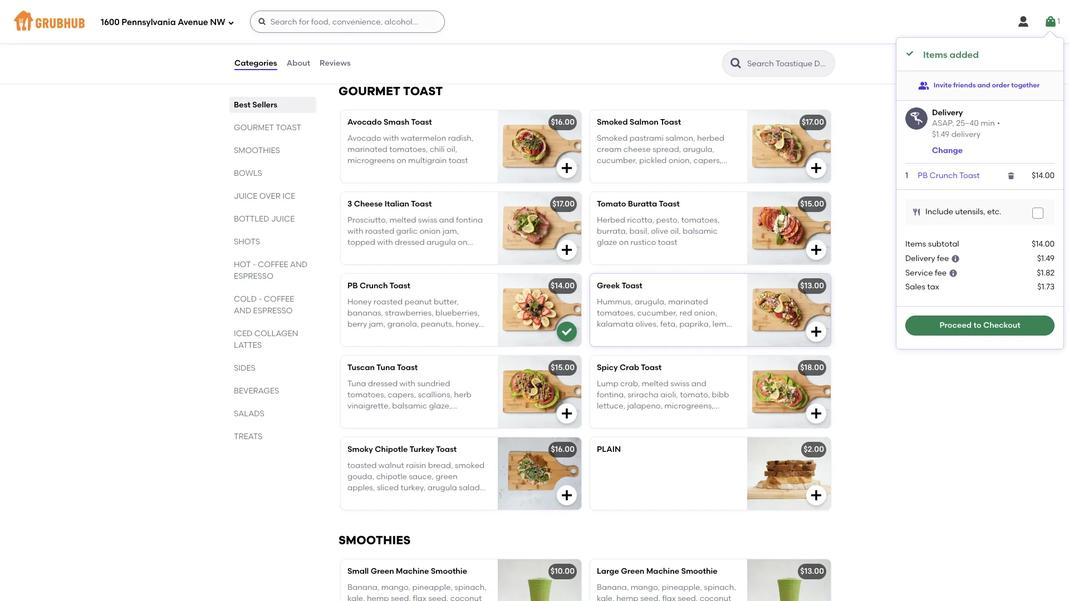 Task type: vqa. For each thing, say whether or not it's contained in the screenshot.
TOAST to the left
yes



Task type: describe. For each thing, give the bounding box(es) containing it.
0 vertical spatial $14.00
[[1032, 171, 1055, 181]]

microgreens, inside smoked pastrami salmon, herbed cream cheese spread, arugula, cucumber, pickled onion, capers, toasty seasoning, microgreens, lemon wedge on sourdough toast
[[665, 167, 714, 177]]

to
[[974, 321, 982, 330]]

best
[[234, 100, 251, 110]]

sellers
[[253, 100, 278, 110]]

greek
[[597, 282, 620, 291]]

1 vertical spatial pb crunch toast
[[348, 282, 411, 291]]

basil,
[[630, 227, 650, 236]]

$16.00 for avocado with watermelon radish, marinated tomatoes, chili oil, microgreens on multigrain toast
[[551, 118, 575, 127]]

hot - coffee and espresso tab
[[234, 259, 312, 282]]

smoky chipotle turkey toast image
[[498, 438, 582, 511]]

on inside prosciutto, melted swiss and fontina with roasted garlic onion jam, topped with dressed arugula on jalapeno cheddar toast
[[458, 238, 468, 247]]

1600 pennsylvania avenue nw
[[101, 17, 225, 27]]

smash
[[384, 118, 410, 127]]

hemp for small
[[367, 594, 389, 602]]

sides
[[234, 364, 256, 373]]

toast up watermelon
[[411, 118, 432, 127]]

coffee, banana, date, almond milk
[[347, 15, 478, 25]]

jam, inside prosciutto, melted swiss and fontina with roasted garlic onion jam, topped with dressed arugula on jalapeno cheddar toast
[[443, 227, 459, 236]]

1 vertical spatial crunch
[[360, 282, 388, 291]]

toast right crab
[[641, 363, 662, 373]]

herbed ricotta, pesto, tomatoes, burrata, basil, olive oil, balsamic glaze on rustico toast
[[597, 215, 720, 247]]

smoked salmon toast
[[597, 118, 681, 127]]

sriracha
[[628, 390, 659, 400]]

on inside "hummus, arugula, marinated tomatoes, cucumber, red onion, kalamata olives, feta, paprika, lemon wedge on rustico toast"
[[625, 331, 634, 341]]

toast inside smoked pastrami salmon, herbed cream cheese spread, arugula, cucumber, pickled onion, capers, toasty seasoning, microgreens, lemon wedge on sourdough toast
[[704, 179, 724, 188]]

and inside lump crab, melted swiss and fontina, sriracha aioli, tomato, bibb lettuce, jalapeno, microgreens, lemon twish on rustico toast
[[692, 379, 707, 389]]

1 vertical spatial smoothies
[[339, 534, 411, 548]]

pastrami
[[630, 133, 664, 143]]

kale, for large
[[597, 594, 615, 602]]

espresso for hot
[[234, 272, 274, 281]]

$15.00 for tuscan tuna toast
[[551, 363, 575, 373]]

aioli,
[[661, 390, 678, 400]]

kalamata
[[597, 320, 634, 329]]

multigrain
[[408, 156, 447, 166]]

smoked salmon toast image
[[748, 110, 831, 183]]

$1.73
[[1038, 282, 1055, 292]]

smoked for smoked salmon toast
[[597, 118, 628, 127]]

ricotta,
[[627, 215, 655, 225]]

lettuce,
[[597, 402, 626, 411]]

1 inside items added 'tooltip'
[[906, 171, 909, 181]]

lemon inside smoked pastrami salmon, herbed cream cheese spread, arugula, cucumber, pickled onion, capers, toasty seasoning, microgreens, lemon wedge on sourdough toast
[[597, 179, 621, 188]]

collagen
[[254, 329, 298, 339]]

0 horizontal spatial pb
[[348, 282, 358, 291]]

order
[[993, 81, 1010, 89]]

smoked
[[455, 461, 485, 471]]

0 vertical spatial gourmet
[[339, 84, 401, 98]]

toast inside avocado with watermelon radish, marinated tomatoes, chili oil, microgreens on multigrain toast
[[449, 156, 468, 166]]

search icon image
[[730, 57, 743, 70]]

chipotle
[[376, 472, 407, 482]]

walnuts,
[[379, 495, 410, 504]]

with up cheddar
[[377, 238, 393, 247]]

garlic
[[396, 227, 418, 236]]

avocado smash toast
[[348, 118, 432, 127]]

arugula inside toasted walnut raisin bread, smoked gouda, chipotle sauce, green apples, sliced turkey, arugula salad, toasted walnuts, topped with microgreens
[[428, 484, 457, 493]]

sales tax
[[906, 282, 940, 292]]

green for large
[[621, 567, 645, 577]]

tuscan
[[348, 363, 375, 373]]

lattes
[[234, 341, 262, 350]]

about button
[[286, 43, 311, 84]]

dressed
[[395, 238, 425, 247]]

toast inside herbed ricotta, pesto, tomatoes, burrata, basil, olive oil, balsamic glaze on rustico toast
[[658, 238, 678, 247]]

juice over ice tab
[[234, 191, 312, 202]]

prosciutto, melted swiss and fontina with roasted garlic onion jam, topped with dressed arugula on jalapeno cheddar toast
[[348, 215, 483, 259]]

juice inside tab
[[234, 192, 258, 201]]

toast right italian
[[411, 200, 432, 209]]

toast inside honey roasted peanut butter, bananas, strawberries, blueberries, berry jam, granola, peanuts, honey drizzle, mint on walnut raisin toast
[[455, 331, 475, 341]]

banana, mango, pineapple, spinach, kale, hemp seed, flax seed, coconu for small
[[348, 583, 487, 602]]

pb crunch toast image
[[498, 274, 582, 347]]

marinated inside "hummus, arugula, marinated tomatoes, cucumber, red onion, kalamata olives, feta, paprika, lemon wedge on rustico toast"
[[668, 297, 708, 307]]

toast up pesto,
[[659, 200, 680, 209]]

pb crunch toast inside items added 'tooltip'
[[918, 171, 980, 181]]

proceed to checkout
[[940, 321, 1021, 330]]

onion, inside "hummus, arugula, marinated tomatoes, cucumber, red onion, kalamata olives, feta, paprika, lemon wedge on rustico toast"
[[694, 309, 718, 318]]

marinated inside avocado with watermelon radish, marinated tomatoes, chili oil, microgreens on multigrain toast
[[348, 145, 388, 154]]

$2.00
[[804, 445, 825, 455]]

1 vertical spatial $14.00
[[1032, 239, 1055, 249]]

beverages
[[234, 387, 279, 396]]

jam, inside honey roasted peanut butter, bananas, strawberries, blueberries, berry jam, granola, peanuts, honey drizzle, mint on walnut raisin toast
[[369, 320, 386, 329]]

tomatoes, for $17.00
[[682, 215, 720, 225]]

tuscan tuna toast
[[348, 363, 418, 373]]

utensils,
[[956, 207, 986, 216]]

and for hot - coffee and espresso
[[290, 260, 308, 270]]

gourmet toast inside tab
[[234, 123, 301, 133]]

about
[[287, 58, 310, 68]]

toast inside prosciutto, melted swiss and fontina with roasted garlic onion jam, topped with dressed arugula on jalapeno cheddar toast
[[417, 249, 437, 259]]

honey roasted peanut butter, bananas, strawberries, blueberries, berry jam, granola, peanuts, honey drizzle, mint on walnut raisin toast
[[348, 297, 480, 341]]

categories
[[235, 58, 277, 68]]

watermelon
[[401, 133, 446, 143]]

italian
[[385, 200, 409, 209]]

raisin inside toasted walnut raisin bread, smoked gouda, chipotle sauce, green apples, sliced turkey, arugula salad, toasted walnuts, topped with microgreens
[[406, 461, 426, 471]]

iced
[[234, 329, 253, 339]]

delivery
[[952, 130, 981, 140]]

rustico inside "hummus, arugula, marinated tomatoes, cucumber, red onion, kalamata olives, feta, paprika, lemon wedge on rustico toast"
[[636, 331, 662, 341]]

toast inside tab
[[276, 123, 301, 133]]

cheddar
[[383, 249, 415, 259]]

mango, for small
[[381, 583, 411, 593]]

pineapple, for large green machine smoothie
[[662, 583, 703, 593]]

toast right tuna
[[397, 363, 418, 373]]

toast up peanut
[[390, 282, 411, 291]]

on inside avocado with watermelon radish, marinated tomatoes, chili oil, microgreens on multigrain toast
[[397, 156, 407, 166]]

plain
[[597, 445, 621, 455]]

2 seed, from the left
[[429, 594, 449, 602]]

raisin inside honey roasted peanut butter, bananas, strawberries, blueberries, berry jam, granola, peanuts, honey drizzle, mint on walnut raisin toast
[[433, 331, 453, 341]]

service
[[906, 269, 933, 278]]

1600
[[101, 17, 120, 27]]

cucumber, inside "hummus, arugula, marinated tomatoes, cucumber, red onion, kalamata olives, feta, paprika, lemon wedge on rustico toast"
[[638, 309, 678, 318]]

avocado smash toast image
[[498, 110, 582, 183]]

cold - coffee and espresso tab
[[234, 294, 312, 317]]

$16.00 for toasted walnut raisin bread, smoked gouda, chipotle sauce, green apples, sliced turkey, arugula salad, toasted walnuts, topped with microgreens
[[551, 445, 575, 455]]

walnut inside honey roasted peanut butter, bananas, strawberries, blueberries, berry jam, granola, peanuts, honey drizzle, mint on walnut raisin toast
[[406, 331, 431, 341]]

green for small
[[371, 567, 394, 577]]

bread,
[[428, 461, 453, 471]]

paprika,
[[680, 320, 711, 329]]

balsamic
[[683, 227, 718, 236]]

sides tab
[[234, 363, 312, 374]]

espresso for cold
[[253, 306, 293, 316]]

gourmet toast tab
[[234, 122, 312, 134]]

crab,
[[621, 379, 640, 389]]

gouda,
[[348, 472, 375, 482]]

butter,
[[434, 297, 459, 307]]

avocado for avocado with watermelon radish, marinated tomatoes, chili oil, microgreens on multigrain toast
[[348, 133, 381, 143]]

shots tab
[[234, 236, 312, 248]]

pb crunch toast link
[[918, 171, 980, 181]]

- for cold
[[259, 295, 262, 304]]

green
[[436, 472, 458, 482]]

subtotal
[[929, 239, 960, 249]]

toasted walnut raisin bread, smoked gouda, chipotle sauce, green apples, sliced turkey, arugula salad, toasted walnuts, topped with microgreens
[[348, 461, 485, 516]]

toast up bread,
[[436, 445, 457, 455]]

banana, for large
[[597, 583, 629, 593]]

pickled
[[640, 156, 667, 166]]

crunch inside items added 'tooltip'
[[930, 171, 958, 181]]

0 vertical spatial gourmet toast
[[339, 84, 443, 98]]

sales
[[906, 282, 926, 292]]

tomato buratta toast image
[[748, 192, 831, 265]]

cucumber, inside smoked pastrami salmon, herbed cream cheese spread, arugula, cucumber, pickled onion, capers, toasty seasoning, microgreens, lemon wedge on sourdough toast
[[597, 156, 638, 166]]

tax
[[928, 282, 940, 292]]

change button
[[933, 145, 963, 157]]

toast inside lump crab, melted swiss and fontina, sriracha aioli, tomato, bibb lettuce, jalapeno, microgreens, lemon twish on rustico toast
[[683, 413, 703, 423]]

over
[[259, 192, 281, 201]]

fontina,
[[597, 390, 626, 400]]

flax for large green machine smoothie
[[663, 594, 676, 602]]

spinach, for large green machine smoothie
[[704, 583, 736, 593]]

delivery for asap,
[[933, 108, 963, 117]]

change
[[933, 146, 963, 156]]

coffee for cold
[[264, 295, 294, 304]]

items for items added
[[924, 50, 948, 60]]

bowls tab
[[234, 168, 312, 179]]

microgreens, inside lump crab, melted swiss and fontina, sriracha aioli, tomato, bibb lettuce, jalapeno, microgreens, lemon twish on rustico toast
[[665, 402, 714, 411]]

•
[[998, 119, 1001, 128]]

toast inside items added 'tooltip'
[[960, 171, 980, 181]]

sauce,
[[409, 472, 434, 482]]

banana, for small
[[348, 583, 380, 593]]

onion, inside smoked pastrami salmon, herbed cream cheese spread, arugula, cucumber, pickled onion, capers, toasty seasoning, microgreens, lemon wedge on sourdough toast
[[669, 156, 692, 166]]

people icon image
[[919, 80, 930, 91]]

chipotle
[[375, 445, 408, 455]]

large green machine smoothie image
[[748, 560, 831, 602]]

and for cold - coffee and espresso
[[234, 306, 251, 316]]

on inside honey roasted peanut butter, bananas, strawberries, blueberries, berry jam, granola, peanuts, honey drizzle, mint on walnut raisin toast
[[394, 331, 404, 341]]

roasted inside prosciutto, melted swiss and fontina with roasted garlic onion jam, topped with dressed arugula on jalapeno cheddar toast
[[365, 227, 394, 236]]

crab
[[620, 363, 640, 373]]

lemon inside lump crab, melted swiss and fontina, sriracha aioli, tomato, bibb lettuce, jalapeno, microgreens, lemon twish on rustico toast
[[597, 413, 621, 423]]

bananas,
[[348, 309, 383, 318]]

$18.00
[[801, 363, 825, 373]]

avocado for avocado smash toast
[[348, 118, 382, 127]]

cold - coffee and espresso
[[234, 295, 294, 316]]

buratta
[[628, 200, 658, 209]]

greek toast image
[[748, 274, 831, 347]]

sliced
[[377, 484, 399, 493]]



Task type: locate. For each thing, give the bounding box(es) containing it.
0 vertical spatial marinated
[[348, 145, 388, 154]]

coffee inside hot - coffee and espresso
[[258, 260, 288, 270]]

tuna
[[377, 363, 395, 373]]

microgreens, down tomato,
[[665, 402, 714, 411]]

marinated down avocado smash toast
[[348, 145, 388, 154]]

arugula, inside "hummus, arugula, marinated tomatoes, cucumber, red onion, kalamata olives, feta, paprika, lemon wedge on rustico toast"
[[635, 297, 667, 307]]

2 $13.00 from the top
[[801, 567, 825, 577]]

lump crab, melted swiss and fontina, sriracha aioli, tomato, bibb lettuce, jalapeno, microgreens, lemon twish on rustico toast
[[597, 379, 730, 423]]

1 horizontal spatial toast
[[403, 84, 443, 98]]

oil, for watermelon
[[447, 145, 457, 154]]

swiss inside lump crab, melted swiss and fontina, sriracha aioli, tomato, bibb lettuce, jalapeno, microgreens, lemon twish on rustico toast
[[671, 379, 690, 389]]

on down kalamata at the right bottom of page
[[625, 331, 634, 341]]

oil, inside avocado with watermelon radish, marinated tomatoes, chili oil, microgreens on multigrain toast
[[447, 145, 457, 154]]

2 vertical spatial and
[[692, 379, 707, 389]]

best sellers tab
[[234, 99, 312, 111]]

granola,
[[388, 320, 419, 329]]

2 green from the left
[[621, 567, 645, 577]]

olive
[[651, 227, 669, 236]]

iced collagen lattes tab
[[234, 328, 312, 352]]

honey
[[348, 297, 372, 307]]

oil,
[[447, 145, 457, 154], [671, 227, 681, 236]]

salad,
[[459, 484, 482, 493]]

kale, down small on the bottom of page
[[348, 594, 365, 602]]

fee up tax
[[935, 269, 947, 278]]

1 kale, from the left
[[348, 594, 365, 602]]

include
[[926, 207, 954, 216]]

together
[[1012, 81, 1040, 89]]

and down shots tab
[[290, 260, 308, 270]]

swiss up aioli,
[[671, 379, 690, 389]]

0 horizontal spatial melted
[[390, 215, 416, 225]]

flax for small green machine smoothie
[[413, 594, 427, 602]]

fontina
[[456, 215, 483, 225]]

1 vertical spatial coffee
[[264, 295, 294, 304]]

coffee down hot - coffee and espresso tab
[[264, 295, 294, 304]]

smoothies up bowls
[[234, 146, 280, 155]]

milk
[[463, 15, 478, 25]]

1 horizontal spatial raisin
[[433, 331, 453, 341]]

$13.00 for hummus, arugula, marinated tomatoes, cucumber, red onion, kalamata olives, feta, paprika, lemon wedge on rustico toast
[[801, 282, 825, 291]]

0 vertical spatial microgreens
[[348, 156, 395, 166]]

pennsylvania
[[122, 17, 176, 27]]

toast down 'best sellers' tab
[[276, 123, 301, 133]]

main navigation navigation
[[0, 0, 1070, 43]]

flax down the small green machine smoothie
[[413, 594, 427, 602]]

0 vertical spatial raisin
[[433, 331, 453, 341]]

3 cheese italian toast
[[348, 200, 432, 209]]

flax down large green machine smoothie
[[663, 594, 676, 602]]

feta,
[[661, 320, 678, 329]]

1 horizontal spatial $1.49
[[1038, 254, 1055, 264]]

rustico inside lump crab, melted swiss and fontina, sriracha aioli, tomato, bibb lettuce, jalapeno, microgreens, lemon twish on rustico toast
[[656, 413, 681, 423]]

mango, down the small green machine smoothie
[[381, 583, 411, 593]]

0 vertical spatial $13.00
[[801, 282, 825, 291]]

1 vertical spatial and
[[234, 306, 251, 316]]

banana, down small on the bottom of page
[[348, 583, 380, 593]]

swiss inside prosciutto, melted swiss and fontina with roasted garlic onion jam, topped with dressed arugula on jalapeno cheddar toast
[[418, 215, 437, 225]]

melted inside lump crab, melted swiss and fontina, sriracha aioli, tomato, bibb lettuce, jalapeno, microgreens, lemon twish on rustico toast
[[642, 379, 669, 389]]

smoothies inside tab
[[234, 146, 280, 155]]

olives,
[[636, 320, 659, 329]]

0 horizontal spatial juice
[[234, 192, 258, 201]]

large iced brew smoothie image
[[499, 0, 583, 63]]

1 hemp from the left
[[367, 594, 389, 602]]

1
[[1058, 17, 1061, 26], [906, 171, 909, 181]]

0 horizontal spatial walnut
[[379, 461, 404, 471]]

and up tomato,
[[692, 379, 707, 389]]

0 vertical spatial and
[[290, 260, 308, 270]]

friends
[[954, 81, 976, 89]]

oil, down pesto,
[[671, 227, 681, 236]]

2 banana, from the left
[[597, 583, 629, 593]]

1 vertical spatial pb
[[348, 282, 358, 291]]

arugula, up 'capers,'
[[683, 145, 715, 154]]

1 vertical spatial lemon
[[713, 320, 737, 329]]

tomatoes, up kalamata at the right bottom of page
[[597, 309, 636, 318]]

onion,
[[669, 156, 692, 166], [694, 309, 718, 318]]

cucumber, down cream
[[597, 156, 638, 166]]

1 horizontal spatial gourmet
[[339, 84, 401, 98]]

toast inside "hummus, arugula, marinated tomatoes, cucumber, red onion, kalamata olives, feta, paprika, lemon wedge on rustico toast"
[[664, 331, 683, 341]]

Search for food, convenience, alcohol... search field
[[250, 11, 445, 33]]

$17.00 for smoked pastrami salmon, herbed cream cheese spread, arugula, cucumber, pickled onion, capers, toasty seasoning, microgreens, lemon wedge on sourdough toast
[[802, 118, 825, 127]]

25–40
[[957, 119, 979, 128]]

1 vertical spatial swiss
[[671, 379, 690, 389]]

and inside cold - coffee and espresso
[[234, 306, 251, 316]]

0 vertical spatial swiss
[[418, 215, 437, 225]]

oil, for pesto,
[[671, 227, 681, 236]]

lemon inside "hummus, arugula, marinated tomatoes, cucumber, red onion, kalamata olives, feta, paprika, lemon wedge on rustico toast"
[[713, 320, 737, 329]]

microgreens,
[[665, 167, 714, 177], [665, 402, 714, 411]]

service fee
[[906, 269, 947, 278]]

smoked inside smoked pastrami salmon, herbed cream cheese spread, arugula, cucumber, pickled onion, capers, toasty seasoning, microgreens, lemon wedge on sourdough toast
[[597, 133, 628, 143]]

1 horizontal spatial 1
[[1058, 17, 1061, 26]]

0 vertical spatial smoked
[[597, 118, 628, 127]]

bottled juice
[[234, 214, 295, 224]]

jalapeno
[[348, 249, 381, 259]]

2 microgreens from the top
[[348, 506, 395, 516]]

machine for small
[[396, 567, 429, 577]]

fee for delivery fee
[[938, 254, 950, 264]]

melted up garlic
[[390, 215, 416, 225]]

microgreens, up sourdough
[[665, 167, 714, 177]]

tomatoes, down watermelon
[[390, 145, 428, 154]]

invite
[[934, 81, 952, 89]]

0 vertical spatial $15.00
[[801, 200, 825, 209]]

1 vertical spatial topped
[[412, 495, 440, 504]]

rustico
[[631, 238, 656, 247], [636, 331, 662, 341], [656, 413, 681, 423]]

tomatoes, up balsamic
[[682, 215, 720, 225]]

on down seasoning,
[[650, 179, 660, 188]]

roasted down prosciutto, at left top
[[365, 227, 394, 236]]

delivery for fee
[[906, 254, 936, 264]]

date,
[[410, 15, 430, 25]]

on inside herbed ricotta, pesto, tomatoes, burrata, basil, olive oil, balsamic glaze on rustico toast
[[619, 238, 629, 247]]

0 vertical spatial pb
[[918, 171, 928, 181]]

espresso inside hot - coffee and espresso
[[234, 272, 274, 281]]

1 flax from the left
[[413, 594, 427, 602]]

topped up jalapeno
[[348, 238, 375, 247]]

spicy crab toast image
[[748, 356, 831, 429]]

1 vertical spatial avocado
[[348, 133, 381, 143]]

toast down dressed
[[417, 249, 437, 259]]

with down prosciutto, at left top
[[348, 227, 363, 236]]

spinach, for small green machine smoothie
[[455, 583, 487, 593]]

bottled juice tab
[[234, 213, 312, 225]]

0 horizontal spatial banana, mango, pineapple, spinach, kale, hemp seed, flax seed, coconu
[[348, 583, 487, 602]]

arugula inside prosciutto, melted swiss and fontina with roasted garlic onion jam, topped with dressed arugula on jalapeno cheddar toast
[[427, 238, 456, 247]]

juice down bowls
[[234, 192, 258, 201]]

large
[[597, 567, 619, 577]]

1 vertical spatial toast
[[276, 123, 301, 133]]

on inside smoked pastrami salmon, herbed cream cheese spread, arugula, cucumber, pickled onion, capers, toasty seasoning, microgreens, lemon wedge on sourdough toast
[[650, 179, 660, 188]]

topped inside toasted walnut raisin bread, smoked gouda, chipotle sauce, green apples, sliced turkey, arugula salad, toasted walnuts, topped with microgreens
[[412, 495, 440, 504]]

banana, mango, pineapple, spinach, kale, hemp seed, flax seed, coconu for large
[[597, 583, 736, 602]]

wedge down kalamata at the right bottom of page
[[597, 331, 623, 341]]

toasted down the apples,
[[348, 495, 377, 504]]

and left order
[[978, 81, 991, 89]]

melted inside prosciutto, melted swiss and fontina with roasted garlic onion jam, topped with dressed arugula on jalapeno cheddar toast
[[390, 215, 416, 225]]

toast up the hummus,
[[622, 282, 643, 291]]

microgreens down the apples,
[[348, 506, 395, 516]]

- inside cold - coffee and espresso
[[259, 295, 262, 304]]

svg image
[[1045, 15, 1058, 28], [562, 41, 575, 55], [1007, 172, 1016, 181], [913, 208, 921, 217], [560, 244, 574, 257], [951, 255, 960, 264], [949, 269, 958, 278], [560, 407, 574, 421], [810, 489, 823, 503]]

herbed
[[597, 215, 626, 225]]

0 vertical spatial cucumber,
[[597, 156, 638, 166]]

walnut inside toasted walnut raisin bread, smoked gouda, chipotle sauce, green apples, sliced turkey, arugula salad, toasted walnuts, topped with microgreens
[[379, 461, 404, 471]]

1 button
[[1045, 12, 1061, 32]]

lemon down toasty
[[597, 179, 621, 188]]

green right "large"
[[621, 567, 645, 577]]

on inside lump crab, melted swiss and fontina, sriracha aioli, tomato, bibb lettuce, jalapeno, microgreens, lemon twish on rustico toast
[[644, 413, 654, 423]]

smoothie for large green machine smoothie
[[682, 567, 718, 577]]

microgreens inside toasted walnut raisin bread, smoked gouda, chipotle sauce, green apples, sliced turkey, arugula salad, toasted walnuts, topped with microgreens
[[348, 506, 395, 516]]

small green machine smoothie
[[348, 567, 467, 577]]

0 vertical spatial lemon
[[597, 179, 621, 188]]

$1.49 down "asap,"
[[933, 130, 950, 140]]

1 vertical spatial $13.00
[[801, 567, 825, 577]]

Search Toastique Dupont Circle search field
[[747, 58, 832, 69]]

1 vertical spatial cucumber,
[[638, 309, 678, 318]]

1 horizontal spatial tomatoes,
[[597, 309, 636, 318]]

1 $16.00 from the top
[[551, 118, 575, 127]]

1 microgreens from the top
[[348, 156, 395, 166]]

1 horizontal spatial smoothie
[[682, 567, 718, 577]]

treats tab
[[234, 431, 312, 443]]

2 toasted from the top
[[348, 495, 377, 504]]

swiss up onion
[[418, 215, 437, 225]]

reviews button
[[319, 43, 351, 84]]

2 kale, from the left
[[597, 594, 615, 602]]

hemp for large
[[617, 594, 639, 602]]

1 vertical spatial $1.49
[[1038, 254, 1055, 264]]

0 vertical spatial coffee
[[258, 260, 288, 270]]

2 vertical spatial $14.00
[[551, 282, 575, 291]]

1 vertical spatial roasted
[[374, 297, 403, 307]]

small green machine smoothie image
[[498, 560, 582, 602]]

and up onion
[[439, 215, 454, 225]]

tomato buratta toast
[[597, 200, 680, 209]]

smoothies up small on the bottom of page
[[339, 534, 411, 548]]

gourmet toast up avocado smash toast
[[339, 84, 443, 98]]

2 machine from the left
[[647, 567, 680, 577]]

1 banana, mango, pineapple, spinach, kale, hemp seed, flax seed, coconu from the left
[[348, 583, 487, 602]]

roasted up strawberries,
[[374, 297, 403, 307]]

1 banana, from the left
[[348, 583, 380, 593]]

espresso down hot
[[234, 272, 274, 281]]

0 horizontal spatial topped
[[348, 238, 375, 247]]

1 vertical spatial and
[[439, 215, 454, 225]]

1 horizontal spatial juice
[[271, 214, 295, 224]]

smoky
[[348, 445, 373, 455]]

pineapple, down large green machine smoothie
[[662, 583, 703, 593]]

0 horizontal spatial smoothie
[[431, 567, 467, 577]]

oil, inside herbed ricotta, pesto, tomatoes, burrata, basil, olive oil, balsamic glaze on rustico toast
[[671, 227, 681, 236]]

0 horizontal spatial swiss
[[418, 215, 437, 225]]

2 mango, from the left
[[631, 583, 660, 593]]

1 vertical spatial delivery
[[906, 254, 936, 264]]

1 horizontal spatial pb
[[918, 171, 928, 181]]

2 horizontal spatial tomatoes,
[[682, 215, 720, 225]]

toast down change button
[[960, 171, 980, 181]]

smoked for smoked pastrami salmon, herbed cream cheese spread, arugula, cucumber, pickled onion, capers, toasty seasoning, microgreens, lemon wedge on sourdough toast
[[597, 133, 628, 143]]

1 vertical spatial items
[[906, 239, 927, 249]]

1 avocado from the top
[[348, 118, 382, 127]]

beverages tab
[[234, 386, 312, 397]]

1 smoked from the top
[[597, 118, 628, 127]]

and inside invite friends and order together button
[[978, 81, 991, 89]]

smoothie for small green machine smoothie
[[431, 567, 467, 577]]

2 flax from the left
[[663, 594, 676, 602]]

wedge down seasoning,
[[623, 179, 648, 188]]

burrata,
[[597, 227, 628, 236]]

2 smoked from the top
[[597, 133, 628, 143]]

0 horizontal spatial kale,
[[348, 594, 365, 602]]

tomatoes, inside "hummus, arugula, marinated tomatoes, cucumber, red onion, kalamata olives, feta, paprika, lemon wedge on rustico toast"
[[597, 309, 636, 318]]

0 horizontal spatial pb crunch toast
[[348, 282, 411, 291]]

svg image inside 1 button
[[1045, 15, 1058, 28]]

toast up smash
[[403, 84, 443, 98]]

$15.00
[[801, 200, 825, 209], [551, 363, 575, 373]]

0 horizontal spatial green
[[371, 567, 394, 577]]

1 horizontal spatial pineapple,
[[662, 583, 703, 593]]

capers,
[[694, 156, 722, 166]]

pineapple, for small green machine smoothie
[[413, 583, 453, 593]]

marinated up 'red'
[[668, 297, 708, 307]]

- right hot
[[253, 260, 256, 270]]

0 horizontal spatial oil,
[[447, 145, 457, 154]]

2 horizontal spatial and
[[978, 81, 991, 89]]

1 machine from the left
[[396, 567, 429, 577]]

1 green from the left
[[371, 567, 394, 577]]

- inside hot - coffee and espresso
[[253, 260, 256, 270]]

1 vertical spatial fee
[[935, 269, 947, 278]]

0 horizontal spatial raisin
[[406, 461, 426, 471]]

small
[[348, 567, 369, 577]]

shots
[[234, 237, 260, 247]]

1 seed, from the left
[[391, 594, 411, 602]]

0 horizontal spatial banana,
[[348, 583, 380, 593]]

espresso inside cold - coffee and espresso
[[253, 306, 293, 316]]

with inside toasted walnut raisin bread, smoked gouda, chipotle sauce, green apples, sliced turkey, arugula salad, toasted walnuts, topped with microgreens
[[442, 495, 457, 504]]

1 inside button
[[1058, 17, 1061, 26]]

and down cold on the left of page
[[234, 306, 251, 316]]

1 vertical spatial rustico
[[636, 331, 662, 341]]

2 vertical spatial rustico
[[656, 413, 681, 423]]

best sellers
[[234, 100, 278, 110]]

0 vertical spatial jam,
[[443, 227, 459, 236]]

hot
[[234, 260, 251, 270]]

pb crunch toast up honey on the left
[[348, 282, 411, 291]]

toast down tomato,
[[683, 413, 703, 423]]

1 vertical spatial gourmet
[[234, 123, 274, 133]]

1 toasted from the top
[[348, 461, 377, 471]]

2 microgreens, from the top
[[665, 402, 714, 411]]

salads tab
[[234, 408, 312, 420]]

strawberries,
[[385, 309, 434, 318]]

0 horizontal spatial flax
[[413, 594, 427, 602]]

1 $13.00 from the top
[[801, 282, 825, 291]]

1 spinach, from the left
[[455, 583, 487, 593]]

3 seed, from the left
[[641, 594, 661, 602]]

toast up salmon,
[[661, 118, 681, 127]]

0 vertical spatial roasted
[[365, 227, 394, 236]]

banana, down "large"
[[597, 583, 629, 593]]

herbed
[[697, 133, 725, 143]]

microgreens inside avocado with watermelon radish, marinated tomatoes, chili oil, microgreens on multigrain toast
[[348, 156, 395, 166]]

delivery icon image
[[906, 107, 928, 130]]

arugula, up 'olives,'
[[635, 297, 667, 307]]

jam, right onion
[[443, 227, 459, 236]]

2 $16.00 from the top
[[551, 445, 575, 455]]

0 vertical spatial oil,
[[447, 145, 457, 154]]

on down the granola,
[[394, 331, 404, 341]]

cold
[[234, 295, 257, 304]]

jam, up mint
[[369, 320, 386, 329]]

seasoning,
[[623, 167, 663, 177]]

smoothies tab
[[234, 145, 312, 157]]

avocado left smash
[[348, 118, 382, 127]]

hemp down small on the bottom of page
[[367, 594, 389, 602]]

microgreens
[[348, 156, 395, 166], [348, 506, 395, 516]]

cream
[[597, 145, 622, 154]]

banana,
[[376, 15, 408, 25]]

pesto,
[[657, 215, 680, 225]]

1 vertical spatial raisin
[[406, 461, 426, 471]]

green right small on the bottom of page
[[371, 567, 394, 577]]

1 horizontal spatial kale,
[[597, 594, 615, 602]]

0 vertical spatial topped
[[348, 238, 375, 247]]

lemon down lettuce,
[[597, 413, 621, 423]]

banana, mango, pineapple, spinach, kale, hemp seed, flax seed, coconu down large green machine smoothie
[[597, 583, 736, 602]]

smoothie
[[431, 567, 467, 577], [682, 567, 718, 577]]

gourmet down best sellers
[[234, 123, 274, 133]]

on down fontina
[[458, 238, 468, 247]]

0 vertical spatial and
[[978, 81, 991, 89]]

kale, down "large"
[[597, 594, 615, 602]]

smoothies
[[234, 146, 280, 155], [339, 534, 411, 548]]

sourdough
[[662, 179, 702, 188]]

1 horizontal spatial banana, mango, pineapple, spinach, kale, hemp seed, flax seed, coconu
[[597, 583, 736, 602]]

treats
[[234, 432, 263, 442]]

rustico down aioli,
[[656, 413, 681, 423]]

-
[[253, 260, 256, 270], [259, 295, 262, 304]]

2 hemp from the left
[[617, 594, 639, 602]]

juice inside "tab"
[[271, 214, 295, 224]]

machine for large
[[647, 567, 680, 577]]

wedge inside "hummus, arugula, marinated tomatoes, cucumber, red onion, kalamata olives, feta, paprika, lemon wedge on rustico toast"
[[597, 331, 623, 341]]

0 vertical spatial microgreens,
[[665, 167, 714, 177]]

onion, down spread,
[[669, 156, 692, 166]]

2 avocado from the top
[[348, 133, 381, 143]]

machine right small on the bottom of page
[[396, 567, 429, 577]]

$15.00 for tomato buratta toast
[[801, 200, 825, 209]]

0 horizontal spatial machine
[[396, 567, 429, 577]]

avocado down avocado smash toast
[[348, 133, 381, 143]]

peanut
[[405, 297, 432, 307]]

wedge inside smoked pastrami salmon, herbed cream cheese spread, arugula, cucumber, pickled onion, capers, toasty seasoning, microgreens, lemon wedge on sourdough toast
[[623, 179, 648, 188]]

roasted inside honey roasted peanut butter, bananas, strawberries, blueberries, berry jam, granola, peanuts, honey drizzle, mint on walnut raisin toast
[[374, 297, 403, 307]]

juice down ice
[[271, 214, 295, 224]]

0 vertical spatial wedge
[[623, 179, 648, 188]]

$17.00 for prosciutto, melted swiss and fontina with roasted garlic onion jam, topped with dressed arugula on jalapeno cheddar toast
[[553, 200, 575, 209]]

with down green on the bottom left
[[442, 495, 457, 504]]

avenue
[[178, 17, 208, 27]]

1 vertical spatial $16.00
[[551, 445, 575, 455]]

almond
[[432, 15, 461, 25]]

rustico inside herbed ricotta, pesto, tomatoes, burrata, basil, olive oil, balsamic glaze on rustico toast
[[631, 238, 656, 247]]

3 cheese italian toast image
[[498, 192, 582, 265]]

items up delivery fee at the right of page
[[906, 239, 927, 249]]

pineapple, down the small green machine smoothie
[[413, 583, 453, 593]]

0 horizontal spatial hemp
[[367, 594, 389, 602]]

0 horizontal spatial onion,
[[669, 156, 692, 166]]

0 vertical spatial arugula
[[427, 238, 456, 247]]

prosciutto,
[[348, 215, 388, 225]]

on down burrata,
[[619, 238, 629, 247]]

0 vertical spatial smoothies
[[234, 146, 280, 155]]

1 vertical spatial walnut
[[379, 461, 404, 471]]

on left multigrain
[[397, 156, 407, 166]]

hummus, arugula, marinated tomatoes, cucumber, red onion, kalamata olives, feta, paprika, lemon wedge on rustico toast
[[597, 297, 737, 341]]

items for items subtotal
[[906, 239, 927, 249]]

arugula, inside smoked pastrami salmon, herbed cream cheese spread, arugula, cucumber, pickled onion, capers, toasty seasoning, microgreens, lemon wedge on sourdough toast
[[683, 145, 715, 154]]

items added tooltip
[[897, 31, 1064, 349]]

0 vertical spatial onion,
[[669, 156, 692, 166]]

1 vertical spatial -
[[259, 295, 262, 304]]

and inside hot - coffee and espresso
[[290, 260, 308, 270]]

0 horizontal spatial pineapple,
[[413, 583, 453, 593]]

mango, for large
[[631, 583, 660, 593]]

2 spinach, from the left
[[704, 583, 736, 593]]

onion, up paprika,
[[694, 309, 718, 318]]

raisin up sauce,
[[406, 461, 426, 471]]

toast
[[411, 118, 432, 127], [661, 118, 681, 127], [960, 171, 980, 181], [411, 200, 432, 209], [659, 200, 680, 209], [390, 282, 411, 291], [622, 282, 643, 291], [397, 363, 418, 373], [641, 363, 662, 373], [436, 445, 457, 455]]

toast down radish,
[[449, 156, 468, 166]]

tuscan tuna toast image
[[498, 356, 582, 429]]

with down avocado smash toast
[[383, 133, 399, 143]]

topped
[[348, 238, 375, 247], [412, 495, 440, 504]]

1 horizontal spatial arugula,
[[683, 145, 715, 154]]

raisin
[[433, 331, 453, 341], [406, 461, 426, 471]]

coffee for hot
[[258, 260, 288, 270]]

tomatoes, inside avocado with watermelon radish, marinated tomatoes, chili oil, microgreens on multigrain toast
[[390, 145, 428, 154]]

proceed to checkout button
[[906, 316, 1055, 336]]

with inside avocado with watermelon radish, marinated tomatoes, chili oil, microgreens on multigrain toast
[[383, 133, 399, 143]]

gourmet inside tab
[[234, 123, 274, 133]]

mango, down large green machine smoothie
[[631, 583, 660, 593]]

svg image
[[1017, 15, 1031, 28], [258, 17, 267, 26], [228, 19, 234, 26], [906, 49, 915, 58], [560, 162, 574, 175], [810, 162, 823, 175], [1035, 210, 1042, 217], [810, 244, 823, 257], [560, 326, 574, 339], [810, 326, 823, 339], [810, 407, 823, 421], [560, 489, 574, 503]]

1 horizontal spatial melted
[[642, 379, 669, 389]]

1 smoothie from the left
[[431, 567, 467, 577]]

0 horizontal spatial mango,
[[381, 583, 411, 593]]

1 horizontal spatial pb crunch toast
[[918, 171, 980, 181]]

0 vertical spatial $1.49
[[933, 130, 950, 140]]

topped inside prosciutto, melted swiss and fontina with roasted garlic onion jam, topped with dressed arugula on jalapeno cheddar toast
[[348, 238, 375, 247]]

added
[[950, 50, 979, 60]]

melted up sriracha
[[642, 379, 669, 389]]

raisin down peanuts,
[[433, 331, 453, 341]]

1 mango, from the left
[[381, 583, 411, 593]]

0 vertical spatial rustico
[[631, 238, 656, 247]]

2 banana, mango, pineapple, spinach, kale, hemp seed, flax seed, coconu from the left
[[597, 583, 736, 602]]

espresso
[[234, 272, 274, 281], [253, 306, 293, 316]]

and inside prosciutto, melted swiss and fontina with roasted garlic onion jam, topped with dressed arugula on jalapeno cheddar toast
[[439, 215, 454, 225]]

1 microgreens, from the top
[[665, 167, 714, 177]]

invite friends and order together button
[[919, 76, 1040, 96]]

plain image
[[748, 438, 831, 511]]

cucumber, up 'olives,'
[[638, 309, 678, 318]]

pb crunch toast
[[918, 171, 980, 181], [348, 282, 411, 291]]

fee down subtotal
[[938, 254, 950, 264]]

coffee down shots tab
[[258, 260, 288, 270]]

0 horizontal spatial toast
[[276, 123, 301, 133]]

0 horizontal spatial $15.00
[[551, 363, 575, 373]]

2 pineapple, from the left
[[662, 583, 703, 593]]

fee for service fee
[[935, 269, 947, 278]]

on down jalapeno,
[[644, 413, 654, 423]]

$13.00 for banana, mango, pineapple, spinach, kale, hemp seed, flax seed, coconu
[[801, 567, 825, 577]]

items left added
[[924, 50, 948, 60]]

categories button
[[234, 43, 278, 84]]

marinated
[[348, 145, 388, 154], [668, 297, 708, 307]]

1 pineapple, from the left
[[413, 583, 453, 593]]

delivery
[[933, 108, 963, 117], [906, 254, 936, 264]]

1 vertical spatial marinated
[[668, 297, 708, 307]]

$1.82
[[1037, 269, 1055, 278]]

toasted up gouda,
[[348, 461, 377, 471]]

toast down honey
[[455, 331, 475, 341]]

- for hot
[[253, 260, 256, 270]]

0 vertical spatial toast
[[403, 84, 443, 98]]

2 smoothie from the left
[[682, 567, 718, 577]]

- right cold on the left of page
[[259, 295, 262, 304]]

juice over ice
[[234, 192, 295, 201]]

walnut up chipotle
[[379, 461, 404, 471]]

asap,
[[933, 119, 955, 128]]

1 horizontal spatial jam,
[[443, 227, 459, 236]]

delivery fee
[[906, 254, 950, 264]]

1 horizontal spatial crunch
[[930, 171, 958, 181]]

avocado inside avocado with watermelon radish, marinated tomatoes, chili oil, microgreens on multigrain toast
[[348, 133, 381, 143]]

items
[[924, 50, 948, 60], [906, 239, 927, 249]]

chili
[[430, 145, 445, 154]]

coffee inside cold - coffee and espresso
[[264, 295, 294, 304]]

tomatoes, for $14.00
[[597, 309, 636, 318]]

salads
[[234, 409, 265, 419]]

turkey
[[410, 445, 435, 455]]

0 horizontal spatial gourmet toast
[[234, 123, 301, 133]]

1 horizontal spatial banana,
[[597, 583, 629, 593]]

pb crunch toast down change button
[[918, 171, 980, 181]]

rustico down 'olives,'
[[636, 331, 662, 341]]

red
[[680, 309, 693, 318]]

1 horizontal spatial and
[[290, 260, 308, 270]]

items added
[[924, 50, 979, 60]]

pb inside items added 'tooltip'
[[918, 171, 928, 181]]

delivery up service
[[906, 254, 936, 264]]

kale, for small
[[348, 594, 365, 602]]

4 seed, from the left
[[678, 594, 698, 602]]

1 vertical spatial jam,
[[369, 320, 386, 329]]

espresso up collagen
[[253, 306, 293, 316]]

delivery inside delivery asap, 25–40 min • $1.49 delivery
[[933, 108, 963, 117]]

0 horizontal spatial spinach,
[[455, 583, 487, 593]]

tomatoes, inside herbed ricotta, pesto, tomatoes, burrata, basil, olive oil, balsamic glaze on rustico toast
[[682, 215, 720, 225]]

1 horizontal spatial smoothies
[[339, 534, 411, 548]]

$1.49 inside delivery asap, 25–40 min • $1.49 delivery
[[933, 130, 950, 140]]

berry
[[348, 320, 367, 329]]



